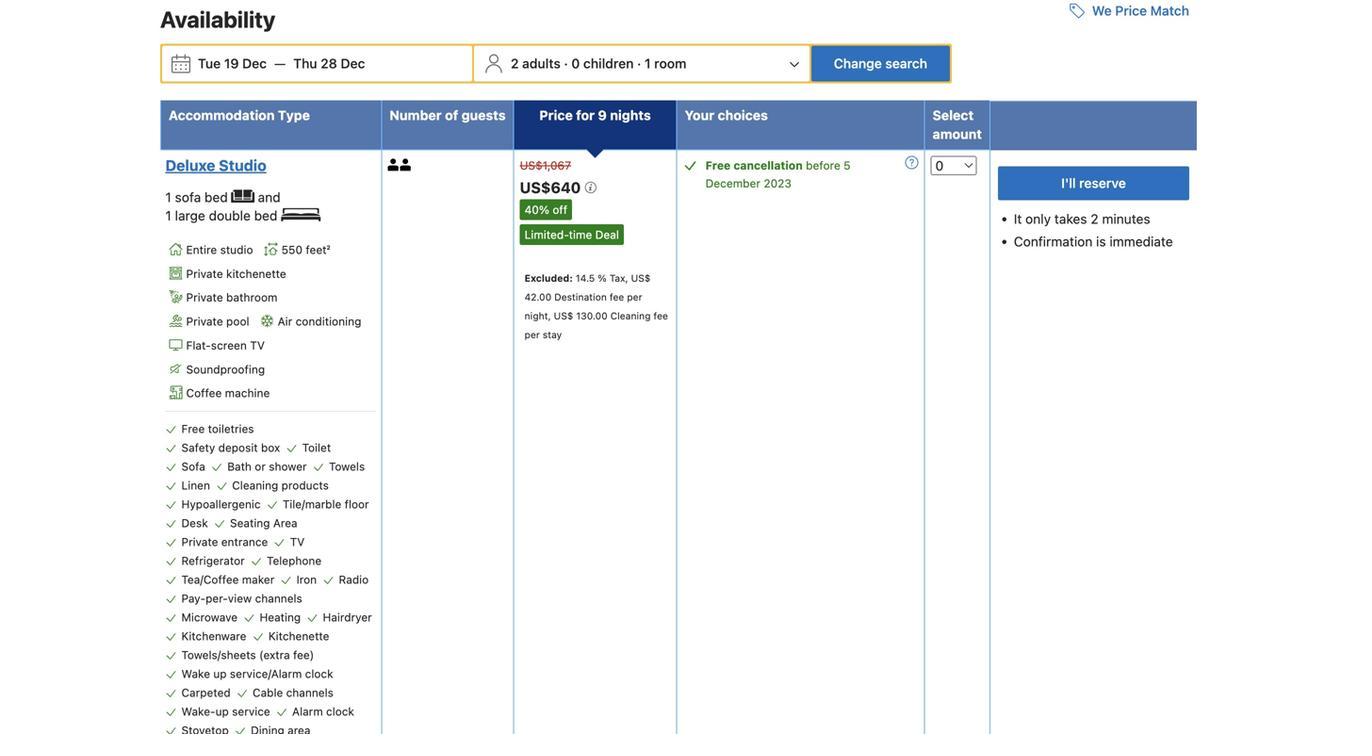 Task type: vqa. For each thing, say whether or not it's contained in the screenshot.
31
no



Task type: describe. For each thing, give the bounding box(es) containing it.
for
[[576, 107, 595, 123]]

i'll reserve button
[[999, 166, 1190, 200]]

safety
[[182, 441, 215, 455]]

%
[[598, 272, 607, 284]]

0 vertical spatial clock
[[305, 668, 333, 681]]

flat-
[[186, 339, 211, 352]]

your choices
[[685, 107, 768, 123]]

feet²
[[306, 243, 331, 256]]

select amount
[[933, 107, 983, 142]]

we price match button
[[1063, 0, 1198, 28]]

and
[[258, 189, 281, 205]]

air conditioning
[[278, 315, 362, 328]]

flat-screen tv
[[186, 339, 265, 352]]

cleaning inside 14.5 % tax, us$ 42.00 destination fee per night, us$ 130.00 cleaning fee per stay
[[611, 310, 651, 321]]

cable
[[253, 687, 283, 700]]

refrigerator
[[182, 555, 245, 568]]

tue 19 dec — thu 28 dec
[[198, 56, 365, 71]]

1 for 1 sofa bed
[[165, 189, 171, 205]]

guests
[[462, 107, 506, 123]]

heating
[[260, 611, 301, 624]]

large
[[175, 208, 205, 224]]

kitchenette
[[269, 630, 330, 643]]

1 vertical spatial cleaning
[[232, 479, 278, 492]]

couch image
[[232, 190, 254, 203]]

2 adults · 0 children · 1 room button
[[476, 46, 808, 82]]

coffee
[[186, 387, 222, 400]]

hypoallergenic
[[182, 498, 261, 511]]

entrance
[[221, 536, 268, 549]]

is
[[1097, 234, 1107, 249]]

accommodation
[[169, 107, 275, 123]]

up for wake-
[[216, 706, 229, 719]]

night,
[[525, 310, 551, 321]]

1 vertical spatial tv
[[290, 536, 305, 549]]

minutes
[[1103, 211, 1151, 227]]

type
[[278, 107, 310, 123]]

nights
[[610, 107, 651, 123]]

price for 9 nights
[[540, 107, 651, 123]]

kitchenette
[[226, 267, 286, 280]]

we
[[1093, 3, 1112, 18]]

0 vertical spatial bed
[[205, 189, 228, 205]]

bath or shower
[[227, 460, 307, 474]]

550
[[282, 243, 303, 256]]

service/alarm
[[230, 668, 302, 681]]

limited-time deal. you're getting a reduced rate because this property has a limited-time deal running. these deals only last up to 48 hours.. element
[[520, 224, 624, 245]]

0 vertical spatial channels
[[255, 592, 302, 606]]

42.00
[[525, 291, 552, 303]]

fee)
[[293, 649, 314, 662]]

1 vertical spatial fee
[[654, 310, 668, 321]]

change
[[834, 56, 882, 71]]

deluxe studio link
[[165, 156, 371, 175]]

carpeted
[[182, 687, 231, 700]]

1 vertical spatial us$
[[554, 310, 574, 321]]

confirmation
[[1014, 234, 1093, 249]]

wake-up service
[[182, 706, 270, 719]]

9
[[598, 107, 607, 123]]

cable channels
[[253, 687, 334, 700]]

sofa
[[175, 189, 201, 205]]

2 occupancy image from the left
[[400, 159, 412, 171]]

change search
[[834, 56, 928, 71]]

excluded:
[[525, 272, 573, 284]]

shower
[[269, 460, 307, 474]]

match
[[1151, 3, 1190, 18]]

before
[[806, 159, 841, 172]]

entire studio
[[186, 243, 253, 256]]

tea/coffee maker
[[182, 574, 275, 587]]

price inside dropdown button
[[1116, 3, 1148, 18]]

only
[[1026, 211, 1052, 227]]

wake-
[[182, 706, 216, 719]]

number of guests
[[390, 107, 506, 123]]

1 vertical spatial clock
[[326, 706, 354, 719]]

private pool
[[186, 315, 250, 328]]

deluxe studio
[[165, 156, 267, 174]]

soundproofing
[[186, 363, 265, 376]]

1 for 1 large double bed
[[165, 208, 171, 224]]

service
[[232, 706, 270, 719]]

toiletries
[[208, 423, 254, 436]]

coffee machine
[[186, 387, 270, 400]]

i'll reserve
[[1062, 175, 1127, 191]]

1 large double bed
[[165, 208, 281, 224]]

iron
[[297, 574, 317, 587]]

it
[[1014, 211, 1022, 227]]

cancellation
[[734, 159, 803, 172]]

private for private bathroom
[[186, 291, 223, 304]]

1 horizontal spatial bed
[[254, 208, 278, 224]]

per-
[[206, 592, 228, 606]]

hairdryer
[[323, 611, 372, 624]]



Task type: locate. For each thing, give the bounding box(es) containing it.
2 inside it only takes 2 minutes confirmation is immediate
[[1091, 211, 1099, 227]]

towels
[[329, 460, 365, 474]]

private for private kitchenette
[[186, 267, 223, 280]]

time
[[569, 228, 592, 241]]

· left 0
[[564, 56, 568, 71]]

bed down "and"
[[254, 208, 278, 224]]

19
[[224, 56, 239, 71]]

us$1,067
[[520, 159, 571, 172]]

—
[[274, 56, 286, 71]]

occupancy image
[[388, 159, 400, 171], [400, 159, 412, 171]]

cleaning down or
[[232, 479, 278, 492]]

1 vertical spatial 2
[[1091, 211, 1099, 227]]

40% off
[[525, 203, 568, 216]]

pay-
[[182, 592, 206, 606]]

1 inside dropdown button
[[645, 56, 651, 71]]

studio
[[219, 156, 267, 174]]

us$ up stay at the left top of page
[[554, 310, 574, 321]]

studio
[[220, 243, 253, 256]]

0 vertical spatial fee
[[610, 291, 625, 303]]

private for private entrance
[[182, 536, 218, 549]]

double
[[209, 208, 251, 224]]

screen
[[211, 339, 247, 352]]

free cancellation
[[706, 159, 803, 172]]

bathroom
[[226, 291, 278, 304]]

1 left large
[[165, 208, 171, 224]]

view
[[228, 592, 252, 606]]

1 vertical spatial price
[[540, 107, 573, 123]]

private for private pool
[[186, 315, 223, 328]]

private up flat-
[[186, 315, 223, 328]]

1 horizontal spatial us$
[[631, 272, 651, 284]]

channels up heating
[[255, 592, 302, 606]]

1 left room
[[645, 56, 651, 71]]

cleaning right 130.00
[[611, 310, 651, 321]]

desk
[[182, 517, 208, 530]]

room
[[655, 56, 687, 71]]

thu 28 dec button
[[286, 47, 373, 81]]

0 horizontal spatial price
[[540, 107, 573, 123]]

40% off. you're getting a reduced rate because this property is offering a limited-time deal.. element
[[520, 199, 572, 220]]

0 vertical spatial per
[[627, 291, 643, 303]]

tv right screen
[[250, 339, 265, 352]]

entire
[[186, 243, 217, 256]]

free up 'december'
[[706, 159, 731, 172]]

1 horizontal spatial 2
[[1091, 211, 1099, 227]]

products
[[282, 479, 329, 492]]

0 vertical spatial 1
[[645, 56, 651, 71]]

per
[[627, 291, 643, 303], [525, 329, 540, 340]]

adults
[[522, 56, 561, 71]]

seating area
[[230, 517, 298, 530]]

2 vertical spatial 1
[[165, 208, 171, 224]]

0 vertical spatial tv
[[250, 339, 265, 352]]

per down the tax,
[[627, 291, 643, 303]]

channels up the alarm
[[286, 687, 334, 700]]

telephone
[[267, 555, 322, 568]]

bed up 1 large double bed
[[205, 189, 228, 205]]

28
[[321, 56, 337, 71]]

1 horizontal spatial ·
[[638, 56, 642, 71]]

search
[[886, 56, 928, 71]]

choices
[[718, 107, 768, 123]]

fee
[[610, 291, 625, 303], [654, 310, 668, 321]]

box
[[261, 441, 280, 455]]

free for free cancellation
[[706, 159, 731, 172]]

us$
[[631, 272, 651, 284], [554, 310, 574, 321]]

limited-time deal
[[525, 228, 619, 241]]

channels
[[255, 592, 302, 606], [286, 687, 334, 700]]

0 vertical spatial price
[[1116, 3, 1148, 18]]

private kitchenette
[[186, 267, 286, 280]]

deposit
[[218, 441, 258, 455]]

private down entire
[[186, 267, 223, 280]]

towels/sheets
[[182, 649, 256, 662]]

change search button
[[812, 46, 951, 82]]

tue 19 dec button
[[190, 47, 274, 81]]

sofa
[[182, 460, 205, 474]]

kitchenware
[[182, 630, 247, 643]]

availability
[[160, 6, 276, 32]]

1 vertical spatial channels
[[286, 687, 334, 700]]

thu
[[293, 56, 317, 71]]

conditioning
[[296, 315, 362, 328]]

children
[[584, 56, 634, 71]]

tv
[[250, 339, 265, 352], [290, 536, 305, 549]]

clock
[[305, 668, 333, 681], [326, 706, 354, 719]]

1 vertical spatial per
[[525, 329, 540, 340]]

fee right 130.00
[[654, 310, 668, 321]]

destination
[[555, 291, 607, 303]]

1 horizontal spatial dec
[[341, 56, 365, 71]]

2 left the adults
[[511, 56, 519, 71]]

1 horizontal spatial free
[[706, 159, 731, 172]]

1 vertical spatial 1
[[165, 189, 171, 205]]

wake
[[182, 668, 210, 681]]

alarm
[[292, 706, 323, 719]]

2 · from the left
[[638, 56, 642, 71]]

0 horizontal spatial tv
[[250, 339, 265, 352]]

1 vertical spatial up
[[216, 706, 229, 719]]

linen
[[182, 479, 210, 492]]

private up private pool
[[186, 291, 223, 304]]

0 horizontal spatial fee
[[610, 291, 625, 303]]

dec right 28
[[341, 56, 365, 71]]

clock right the alarm
[[326, 706, 354, 719]]

· right children
[[638, 56, 642, 71]]

dec right 19
[[242, 56, 267, 71]]

us$ right the tax,
[[631, 272, 651, 284]]

private down the desk
[[182, 536, 218, 549]]

0 vertical spatial 2
[[511, 56, 519, 71]]

price left for
[[540, 107, 573, 123]]

0 horizontal spatial ·
[[564, 56, 568, 71]]

0 horizontal spatial free
[[182, 423, 205, 436]]

tea/coffee
[[182, 574, 239, 587]]

0 vertical spatial up
[[213, 668, 227, 681]]

deal
[[596, 228, 619, 241]]

40%
[[525, 203, 550, 216]]

accommodation type
[[169, 107, 310, 123]]

clock down fee)
[[305, 668, 333, 681]]

0 horizontal spatial dec
[[242, 56, 267, 71]]

1 vertical spatial free
[[182, 423, 205, 436]]

area
[[273, 517, 298, 530]]

1 horizontal spatial fee
[[654, 310, 668, 321]]

of
[[445, 107, 459, 123]]

1 left 'sofa'
[[165, 189, 171, 205]]

private
[[186, 267, 223, 280], [186, 291, 223, 304], [186, 315, 223, 328], [182, 536, 218, 549]]

up down carpeted in the bottom left of the page
[[216, 706, 229, 719]]

0 horizontal spatial 2
[[511, 56, 519, 71]]

0 horizontal spatial bed
[[205, 189, 228, 205]]

0 horizontal spatial cleaning
[[232, 479, 278, 492]]

tax,
[[610, 272, 629, 284]]

2 adults · 0 children · 1 room
[[511, 56, 687, 71]]

stay
[[543, 329, 562, 340]]

0 vertical spatial free
[[706, 159, 731, 172]]

safety deposit box
[[182, 441, 280, 455]]

1 horizontal spatial cleaning
[[611, 310, 651, 321]]

maker
[[242, 574, 275, 587]]

free up safety
[[182, 423, 205, 436]]

bed
[[205, 189, 228, 205], [254, 208, 278, 224]]

pool
[[226, 315, 250, 328]]

off
[[553, 203, 568, 216]]

free for free toiletries
[[182, 423, 205, 436]]

toilet
[[302, 441, 331, 455]]

1 vertical spatial bed
[[254, 208, 278, 224]]

per down 'night,'
[[525, 329, 540, 340]]

tv up telephone
[[290, 536, 305, 549]]

or
[[255, 460, 266, 474]]

fee down the tax,
[[610, 291, 625, 303]]

1 horizontal spatial per
[[627, 291, 643, 303]]

0 vertical spatial us$
[[631, 272, 651, 284]]

more details on meals and payment options image
[[906, 156, 919, 169]]

1 horizontal spatial tv
[[290, 536, 305, 549]]

2 inside dropdown button
[[511, 56, 519, 71]]

1 · from the left
[[564, 56, 568, 71]]

1 horizontal spatial price
[[1116, 3, 1148, 18]]

up down towels/sheets
[[213, 668, 227, 681]]

pay-per-view channels
[[182, 592, 302, 606]]

your
[[685, 107, 715, 123]]

deluxe
[[165, 156, 215, 174]]

amount
[[933, 126, 983, 142]]

price right we
[[1116, 3, 1148, 18]]

0 horizontal spatial us$
[[554, 310, 574, 321]]

1 dec from the left
[[242, 56, 267, 71]]

2 dec from the left
[[341, 56, 365, 71]]

0 horizontal spatial per
[[525, 329, 540, 340]]

2 up is
[[1091, 211, 1099, 227]]

550 feet²
[[282, 243, 331, 256]]

wake up service/alarm clock
[[182, 668, 333, 681]]

0 vertical spatial cleaning
[[611, 310, 651, 321]]

up for wake
[[213, 668, 227, 681]]

tile/marble
[[283, 498, 342, 511]]

1 occupancy image from the left
[[388, 159, 400, 171]]



